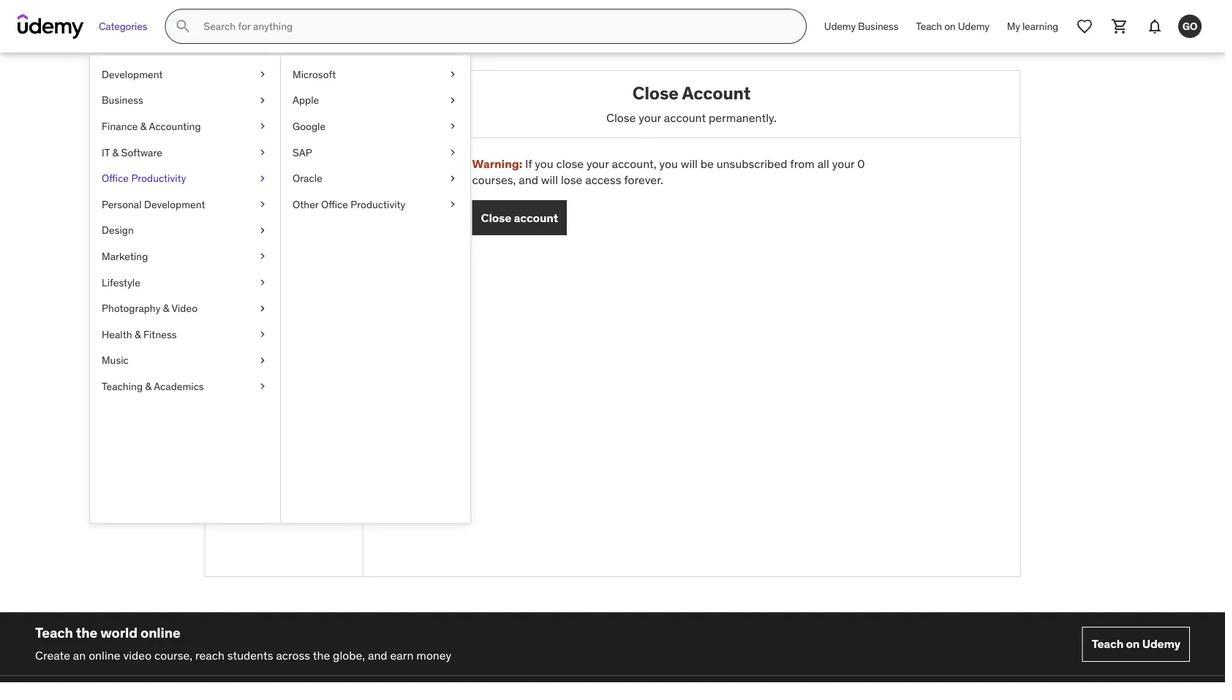 Task type: vqa. For each thing, say whether or not it's contained in the screenshot.
month
no



Task type: describe. For each thing, give the bounding box(es) containing it.
world
[[100, 625, 137, 642]]

udemy for teach on udemy link to the left
[[958, 20, 989, 33]]

teach inside teach the world online create an online video course, reach students across the globe, and earn money
[[35, 625, 73, 642]]

personal development link
[[90, 192, 280, 218]]

close inside button
[[481, 210, 511, 225]]

account inside account security subscriptions payment methods
[[217, 284, 260, 299]]

and for online
[[368, 648, 387, 663]]

oracle
[[293, 172, 322, 185]]

1 vertical spatial office
[[321, 198, 348, 211]]

health & fitness
[[102, 328, 177, 341]]

office productivity
[[102, 172, 186, 185]]

design
[[102, 224, 134, 237]]

account for notifications
[[249, 417, 291, 432]]

lifestyle
[[102, 276, 140, 289]]

xsmall image for apple
[[447, 93, 459, 108]]

warning:
[[472, 156, 522, 171]]

fitness
[[143, 328, 177, 341]]

teach on udemy for bottommost teach on udemy link
[[1092, 637, 1180, 652]]

xsmall image for sap
[[447, 145, 459, 160]]

sap
[[293, 146, 312, 159]]

payment methods link
[[205, 325, 362, 347]]

payment
[[217, 328, 263, 343]]

reach
[[195, 648, 224, 663]]

photography & video link
[[90, 296, 280, 322]]

all
[[817, 156, 829, 171]]

0 horizontal spatial business
[[102, 94, 143, 107]]

0 vertical spatial office
[[102, 172, 129, 185]]

xsmall image for office productivity
[[257, 171, 268, 186]]

udemy for bottommost teach on udemy link
[[1142, 637, 1180, 652]]

xsmall image for other office productivity
[[447, 197, 459, 212]]

google
[[293, 120, 326, 133]]

earn
[[390, 648, 414, 663]]

development link
[[90, 61, 280, 87]]

1 horizontal spatial will
[[681, 156, 698, 171]]

software
[[121, 146, 162, 159]]

music
[[102, 354, 129, 367]]

it & software link
[[90, 140, 280, 166]]

it
[[102, 146, 110, 159]]

orlando
[[276, 181, 319, 196]]

my learning link
[[998, 9, 1067, 44]]

academics
[[154, 380, 204, 393]]

0
[[857, 156, 865, 171]]

money
[[416, 648, 451, 663]]

Search for anything text field
[[201, 14, 788, 39]]

from
[[790, 156, 815, 171]]

notifications
[[217, 373, 283, 388]]

xsmall image for health & fitness
[[257, 328, 268, 342]]

close account link
[[205, 414, 362, 436]]

notifications api clients close account
[[217, 373, 291, 432]]

music link
[[90, 348, 280, 374]]

view
[[217, 217, 242, 232]]

account inside button
[[514, 210, 558, 225]]

accounting
[[149, 120, 201, 133]]

health
[[102, 328, 132, 341]]

close account close your account permanently.
[[606, 82, 777, 125]]

1 vertical spatial on
[[1126, 637, 1140, 652]]

across
[[276, 648, 310, 663]]

submit search image
[[174, 18, 192, 35]]

access
[[585, 173, 621, 188]]

api
[[217, 395, 235, 410]]

finance & accounting link
[[90, 113, 280, 140]]

account security link
[[205, 280, 362, 303]]

apple link
[[281, 87, 470, 113]]

close account
[[481, 210, 558, 225]]

health & fitness link
[[90, 322, 280, 348]]

microsoft link
[[281, 61, 470, 87]]

1 vertical spatial teach on udemy link
[[1082, 627, 1190, 662]]

1 horizontal spatial business
[[858, 20, 898, 33]]

udemy business link
[[815, 9, 907, 44]]

0 vertical spatial go
[[1182, 19, 1197, 33]]

account security subscriptions payment methods
[[217, 284, 312, 343]]

learning
[[1022, 20, 1058, 33]]

permanently.
[[709, 110, 777, 125]]

teach the world online create an online video course, reach students across the globe, and earn money
[[35, 625, 451, 663]]

be
[[701, 156, 714, 171]]

productivity inside office productivity link
[[131, 172, 186, 185]]

notifications link
[[205, 369, 362, 392]]

personal
[[102, 198, 142, 211]]

0 vertical spatial the
[[76, 625, 97, 642]]

xsmall image for photography & video
[[257, 302, 268, 316]]

1 horizontal spatial online
[[140, 625, 180, 642]]

xsmall image for microsoft
[[447, 67, 459, 82]]

unsubscribed
[[717, 156, 787, 171]]

and for your
[[519, 173, 538, 188]]

productivity inside other office productivity link
[[351, 198, 405, 211]]

microsoft
[[293, 68, 336, 81]]

view public profile
[[217, 217, 312, 232]]

courses,
[[472, 173, 516, 188]]

video
[[171, 302, 197, 315]]

photography
[[102, 302, 160, 315]]

your for account
[[639, 110, 661, 125]]

xsmall image for marketing
[[257, 250, 268, 264]]

public
[[245, 217, 276, 232]]

api clients link
[[205, 392, 362, 414]]

subscriptions
[[217, 306, 289, 321]]

2 horizontal spatial teach
[[1092, 637, 1123, 652]]

teaching & academics
[[102, 380, 204, 393]]



Task type: locate. For each thing, give the bounding box(es) containing it.
security
[[263, 284, 306, 299]]

students
[[227, 648, 273, 663]]

xsmall image for design
[[257, 223, 268, 238]]

development down categories dropdown button
[[102, 68, 163, 81]]

go right notifications "icon"
[[1182, 19, 1197, 33]]

photography & video
[[102, 302, 197, 315]]

1 horizontal spatial and
[[519, 173, 538, 188]]

1 horizontal spatial teach
[[916, 20, 942, 33]]

the
[[76, 625, 97, 642], [313, 648, 330, 663]]

xsmall image inside music link
[[257, 354, 268, 368]]

account,
[[612, 156, 657, 171]]

office
[[102, 172, 129, 185], [321, 198, 348, 211]]

video
[[123, 648, 151, 663]]

go
[[1182, 19, 1197, 33], [266, 112, 301, 141]]

xsmall image inside business link
[[257, 93, 268, 108]]

0 horizontal spatial account
[[217, 284, 260, 299]]

& for software
[[112, 146, 119, 159]]

0 horizontal spatial office
[[102, 172, 129, 185]]

course,
[[154, 648, 192, 663]]

xsmall image inside microsoft link
[[447, 67, 459, 82]]

0 horizontal spatial udemy
[[824, 20, 856, 33]]

your for you
[[586, 156, 609, 171]]

xsmall image inside photography & video link
[[257, 302, 268, 316]]

xsmall image inside development 'link'
[[257, 67, 268, 82]]

xsmall image left "orlando"
[[257, 171, 268, 186]]

1 horizontal spatial office
[[321, 198, 348, 211]]

xsmall image inside it & software link
[[257, 145, 268, 160]]

xsmall image inside oracle link
[[447, 171, 459, 186]]

my
[[1007, 20, 1020, 33]]

profile
[[279, 217, 312, 232]]

& for academics
[[145, 380, 151, 393]]

xsmall image inside personal development link
[[257, 197, 268, 212]]

xsmall image left microsoft
[[257, 67, 268, 82]]

xsmall image down gary
[[257, 197, 268, 212]]

create
[[35, 648, 70, 663]]

1 vertical spatial go
[[266, 112, 301, 141]]

1 vertical spatial account
[[514, 210, 558, 225]]

0 horizontal spatial account
[[249, 417, 291, 432]]

xsmall image inside other office productivity link
[[447, 197, 459, 212]]

close
[[556, 156, 584, 171]]

0 vertical spatial productivity
[[131, 172, 186, 185]]

my learning
[[1007, 20, 1058, 33]]

xsmall image for finance & accounting
[[257, 119, 268, 134]]

1 horizontal spatial the
[[313, 648, 330, 663]]

account inside close account close your account permanently.
[[682, 82, 751, 104]]

0 horizontal spatial teach on udemy link
[[907, 9, 998, 44]]

gary
[[248, 181, 273, 196]]

your
[[639, 110, 661, 125], [586, 156, 609, 171], [832, 156, 855, 171]]

online right the an
[[89, 648, 120, 663]]

xsmall image left close account
[[447, 197, 459, 212]]

and inside teach the world online create an online video course, reach students across the globe, and earn money
[[368, 648, 387, 663]]

online up course,
[[140, 625, 180, 642]]

methods
[[266, 328, 312, 343]]

xsmall image for teaching & academics
[[257, 380, 268, 394]]

close inside notifications api clients close account
[[217, 417, 246, 432]]

2 horizontal spatial udemy
[[1142, 637, 1180, 652]]

categories button
[[90, 9, 156, 44]]

account
[[664, 110, 706, 125], [514, 210, 558, 225], [249, 417, 291, 432]]

xsmall image inside the finance & accounting link
[[257, 119, 268, 134]]

teach on udemy
[[916, 20, 989, 33], [1092, 637, 1180, 652]]

0 vertical spatial on
[[944, 20, 956, 33]]

1 vertical spatial the
[[313, 648, 330, 663]]

0 horizontal spatial the
[[76, 625, 97, 642]]

your inside close account close your account permanently.
[[639, 110, 661, 125]]

account up permanently.
[[682, 82, 751, 104]]

xsmall image down the search for anything text field
[[447, 67, 459, 82]]

teaching
[[102, 380, 143, 393]]

business link
[[90, 87, 280, 113]]

& for video
[[163, 302, 169, 315]]

0 horizontal spatial on
[[944, 20, 956, 33]]

1 horizontal spatial on
[[1126, 637, 1140, 652]]

0 vertical spatial teach on udemy
[[916, 20, 989, 33]]

business
[[858, 20, 898, 33], [102, 94, 143, 107]]

0 horizontal spatial go
[[266, 112, 301, 141]]

& for accounting
[[140, 120, 147, 133]]

and left earn
[[368, 648, 387, 663]]

udemy image
[[18, 14, 84, 39]]

xsmall image for it & software
[[257, 145, 268, 160]]

if
[[525, 156, 532, 171]]

xsmall image left the google
[[257, 119, 268, 134]]

wishlist image
[[1076, 18, 1093, 35]]

0 vertical spatial and
[[519, 173, 538, 188]]

lifestyle link
[[90, 270, 280, 296]]

your left 0 at the top of the page
[[832, 156, 855, 171]]

xsmall image up the notifications
[[257, 354, 268, 368]]

office productivity link
[[90, 166, 280, 192]]

0 vertical spatial will
[[681, 156, 698, 171]]

xsmall image inside lifestyle link
[[257, 276, 268, 290]]

you up forever.
[[659, 156, 678, 171]]

1 horizontal spatial go
[[1182, 19, 1197, 33]]

account up subscriptions
[[217, 284, 260, 299]]

1 vertical spatial teach on udemy
[[1092, 637, 1180, 652]]

categories
[[99, 20, 147, 33]]

xsmall image inside design link
[[257, 223, 268, 238]]

0 vertical spatial account
[[664, 110, 706, 125]]

design link
[[90, 218, 280, 244]]

go up sap
[[266, 112, 301, 141]]

development down office productivity link
[[144, 198, 205, 211]]

and inside if you close your account, you will be unsubscribed from all your 0 courses, and will lose access forever.
[[519, 173, 538, 188]]

lose
[[561, 173, 582, 188]]

0 horizontal spatial you
[[535, 156, 553, 171]]

other office productivity
[[293, 198, 405, 211]]

2 horizontal spatial your
[[832, 156, 855, 171]]

1 horizontal spatial udemy
[[958, 20, 989, 33]]

2 horizontal spatial account
[[664, 110, 706, 125]]

xsmall image inside marketing link
[[257, 250, 268, 264]]

1 vertical spatial productivity
[[351, 198, 405, 211]]

an
[[73, 648, 86, 663]]

personal development
[[102, 198, 205, 211]]

xsmall image for oracle
[[447, 171, 459, 186]]

udemy business
[[824, 20, 898, 33]]

will left lose
[[541, 173, 558, 188]]

2 you from the left
[[659, 156, 678, 171]]

1 horizontal spatial productivity
[[351, 198, 405, 211]]

xsmall image left profile
[[257, 223, 268, 238]]

udemy
[[824, 20, 856, 33], [958, 20, 989, 33], [1142, 637, 1180, 652]]

account inside notifications api clients close account
[[249, 417, 291, 432]]

xsmall image up subscriptions
[[257, 276, 268, 290]]

& left video at the top of page
[[163, 302, 169, 315]]

you
[[535, 156, 553, 171], [659, 156, 678, 171]]

xsmall image inside teaching & academics link
[[257, 380, 268, 394]]

2 vertical spatial account
[[249, 417, 291, 432]]

oracle link
[[281, 166, 470, 192]]

productivity up "personal development"
[[131, 172, 186, 185]]

it & software
[[102, 146, 162, 159]]

& right 'it'
[[112, 146, 119, 159]]

xsmall image down security
[[257, 302, 268, 316]]

productivity
[[131, 172, 186, 185], [351, 198, 405, 211]]

teach
[[916, 20, 942, 33], [35, 625, 73, 642], [1092, 637, 1123, 652]]

gary orlando
[[248, 181, 319, 196]]

0 horizontal spatial and
[[368, 648, 387, 663]]

0 horizontal spatial teach on udemy
[[916, 20, 989, 33]]

other
[[293, 198, 319, 211]]

0 vertical spatial business
[[858, 20, 898, 33]]

shopping cart with 0 items image
[[1111, 18, 1129, 35]]

xsmall image for development
[[257, 67, 268, 82]]

1 horizontal spatial teach on udemy link
[[1082, 627, 1190, 662]]

if you close your account, you will be unsubscribed from all your 0 courses, and will lose access forever.
[[472, 156, 865, 188]]

1 horizontal spatial you
[[659, 156, 678, 171]]

1 vertical spatial and
[[368, 648, 387, 663]]

finance
[[102, 120, 138, 133]]

xsmall image for personal development
[[257, 197, 268, 212]]

0 vertical spatial teach on udemy link
[[907, 9, 998, 44]]

view public profile link
[[205, 214, 362, 236]]

0 horizontal spatial your
[[586, 156, 609, 171]]

xsmall image inside sap 'link'
[[447, 145, 459, 160]]

0 vertical spatial development
[[102, 68, 163, 81]]

1 horizontal spatial account
[[682, 82, 751, 104]]

productivity down oracle link
[[351, 198, 405, 211]]

xsmall image inside office productivity link
[[257, 171, 268, 186]]

account up be
[[664, 110, 706, 125]]

will left be
[[681, 156, 698, 171]]

1 vertical spatial business
[[102, 94, 143, 107]]

&
[[140, 120, 147, 133], [112, 146, 119, 159], [163, 302, 169, 315], [135, 328, 141, 341], [145, 380, 151, 393]]

xsmall image
[[447, 93, 459, 108], [447, 119, 459, 134], [447, 145, 459, 160], [447, 171, 459, 186], [257, 250, 268, 264], [257, 328, 268, 342]]

xsmall image inside the google link
[[447, 119, 459, 134]]

xsmall image for music
[[257, 354, 268, 368]]

office up personal on the left of the page
[[102, 172, 129, 185]]

close account button
[[472, 200, 567, 235]]

xsmall image for business
[[257, 93, 268, 108]]

account inside close account close your account permanently.
[[664, 110, 706, 125]]

xsmall image for lifestyle
[[257, 276, 268, 290]]

1 you from the left
[[535, 156, 553, 171]]

& for fitness
[[135, 328, 141, 341]]

globe,
[[333, 648, 365, 663]]

1 horizontal spatial teach on udemy
[[1092, 637, 1180, 652]]

xsmall image
[[257, 67, 268, 82], [447, 67, 459, 82], [257, 93, 268, 108], [257, 119, 268, 134], [257, 145, 268, 160], [257, 171, 268, 186], [257, 197, 268, 212], [447, 197, 459, 212], [257, 223, 268, 238], [257, 276, 268, 290], [257, 302, 268, 316], [257, 354, 268, 368], [257, 380, 268, 394]]

the left "globe,"
[[313, 648, 330, 663]]

udemy inside 'udemy business' link
[[824, 20, 856, 33]]

finance & accounting
[[102, 120, 201, 133]]

teach on udemy link
[[907, 9, 998, 44], [1082, 627, 1190, 662]]

the up the an
[[76, 625, 97, 642]]

xsmall image up gary
[[257, 145, 268, 160]]

your up access
[[586, 156, 609, 171]]

& right teaching
[[145, 380, 151, 393]]

clients
[[238, 395, 272, 410]]

and down if on the left of the page
[[519, 173, 538, 188]]

1 horizontal spatial account
[[514, 210, 558, 225]]

1 horizontal spatial your
[[639, 110, 661, 125]]

marketing link
[[90, 244, 280, 270]]

0 vertical spatial account
[[682, 82, 751, 104]]

marketing
[[102, 250, 148, 263]]

xsmall image up clients
[[257, 380, 268, 394]]

will
[[681, 156, 698, 171], [541, 173, 558, 188]]

xsmall image for google
[[447, 119, 459, 134]]

xsmall image inside apple link
[[447, 93, 459, 108]]

account for close
[[664, 110, 706, 125]]

other office productivity link
[[281, 192, 470, 218]]

google link
[[281, 113, 470, 140]]

office right other
[[321, 198, 348, 211]]

xsmall image left apple
[[257, 93, 268, 108]]

& right finance
[[140, 120, 147, 133]]

0 horizontal spatial productivity
[[131, 172, 186, 185]]

xsmall image inside health & fitness link
[[257, 328, 268, 342]]

account down if on the left of the page
[[514, 210, 558, 225]]

1 vertical spatial account
[[217, 284, 260, 299]]

forever.
[[624, 173, 663, 188]]

teach on udemy for teach on udemy link to the left
[[916, 20, 989, 33]]

you right if on the left of the page
[[535, 156, 553, 171]]

account down api clients link
[[249, 417, 291, 432]]

your up account, at the top
[[639, 110, 661, 125]]

close
[[632, 82, 679, 104], [606, 110, 636, 125], [481, 210, 511, 225], [217, 417, 246, 432]]

1 vertical spatial online
[[89, 648, 120, 663]]

notifications image
[[1146, 18, 1164, 35]]

teaching & academics link
[[90, 374, 280, 400]]

0 horizontal spatial teach
[[35, 625, 73, 642]]

subscriptions link
[[205, 303, 362, 325]]

1 vertical spatial will
[[541, 173, 558, 188]]

0 horizontal spatial will
[[541, 173, 558, 188]]

0 horizontal spatial online
[[89, 648, 120, 663]]

& right health
[[135, 328, 141, 341]]

0 vertical spatial online
[[140, 625, 180, 642]]

development inside 'link'
[[102, 68, 163, 81]]

1 vertical spatial development
[[144, 198, 205, 211]]

development
[[102, 68, 163, 81], [144, 198, 205, 211]]



